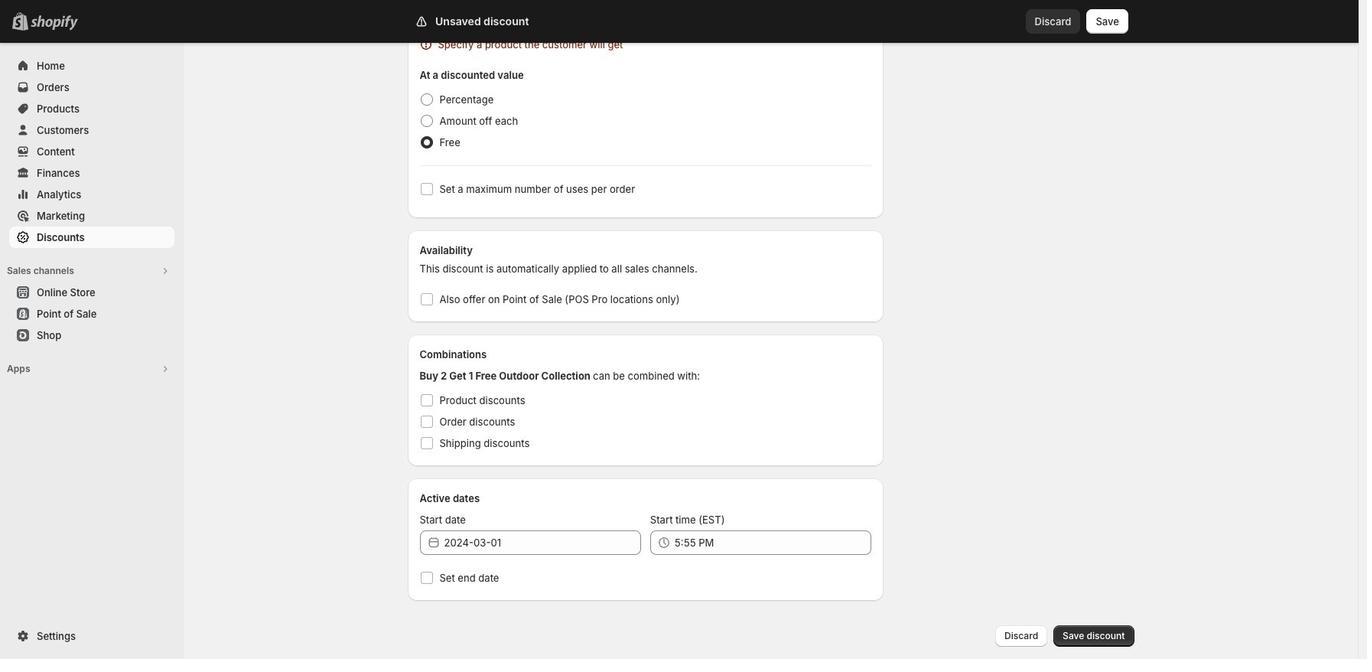 Task type: describe. For each thing, give the bounding box(es) containing it.
YYYY-MM-DD text field
[[444, 530, 641, 555]]

shopify image
[[31, 15, 78, 31]]

Enter time text field
[[675, 530, 872, 555]]



Task type: vqa. For each thing, say whether or not it's contained in the screenshot.
custom data
no



